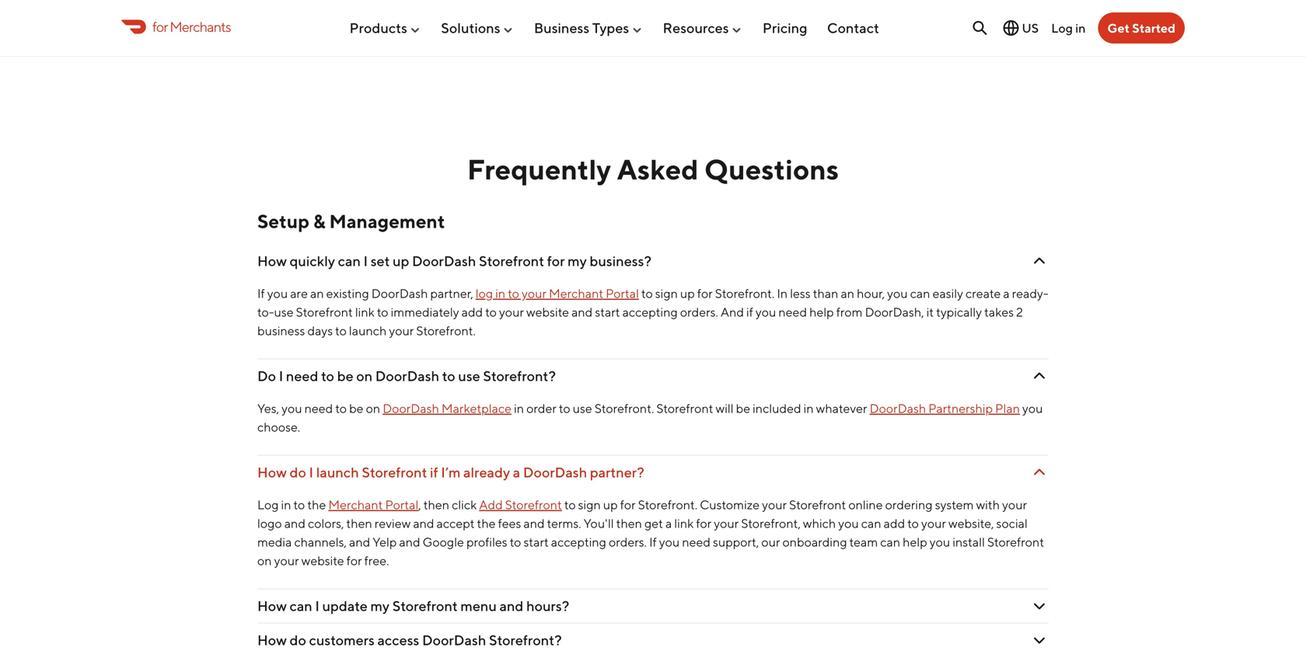 Task type: describe. For each thing, give the bounding box(es) containing it.
business
[[534, 20, 590, 36]]

be for you
[[349, 401, 364, 416]]

business?
[[590, 253, 652, 270]]

setup & management
[[257, 210, 445, 232]]

for left merchants
[[152, 18, 168, 35]]

for left free.
[[347, 554, 362, 569]]

plan
[[996, 401, 1020, 416]]

us
[[1022, 21, 1039, 35]]

than
[[813, 286, 839, 301]]

if inside to sign up for storefront. in less than an hour, you can easily create a ready- to-use storefront link to immediately add to your website and start accepting orders. and if you need help from doordash, it typically takes 2 business days to launch your storefront.
[[747, 305, 754, 320]]

order
[[527, 401, 557, 416]]

included
[[753, 401, 802, 416]]

hour,
[[857, 286, 885, 301]]

profiles
[[467, 535, 508, 550]]

get started
[[1108, 21, 1176, 35]]

to down the days
[[321, 368, 334, 385]]

you right and
[[756, 305, 776, 320]]

marketplace
[[442, 401, 512, 416]]

storefront left will
[[657, 401, 714, 416]]

log in to your merchant portal link
[[476, 286, 639, 301]]

up for you'll
[[603, 498, 618, 513]]

update
[[322, 598, 368, 615]]

merchant portal link
[[328, 498, 419, 513]]

your down immediately
[[389, 324, 414, 338]]

log in
[[1052, 20, 1086, 35]]

to right yes,
[[335, 401, 347, 416]]

easily
[[933, 286, 964, 301]]

business types link
[[534, 13, 643, 43]]

to down log
[[485, 305, 497, 320]]

1 horizontal spatial merchant
[[549, 286, 604, 301]]

i left set
[[364, 253, 368, 270]]

a inside to sign up for storefront. customize your storefront online ordering system with your logo and colors, then review and accept the fees and terms. you'll then get a link for your storefront, which you can add to your website, social media channels, and yelp and google profiles to start accepting orders. if you need support, our onboarding team can help you install storefront on your website for free.
[[666, 516, 672, 531]]

whatever
[[816, 401, 868, 416]]

menu
[[461, 598, 497, 615]]

doordash,
[[865, 305, 924, 320]]

0 vertical spatial the
[[307, 498, 326, 513]]

use inside to sign up for storefront. in less than an hour, you can easily create a ready- to-use storefront link to immediately add to your website and start accepting orders. and if you need help from doordash, it typically takes 2 business days to launch your storefront.
[[274, 305, 294, 320]]

in up logo on the bottom left of page
[[281, 498, 291, 513]]

log in link
[[1052, 20, 1086, 35]]

0 vertical spatial storefront?
[[483, 368, 556, 385]]

get started button
[[1099, 12, 1185, 44]]

which
[[803, 516, 836, 531]]

add
[[479, 498, 503, 513]]

your right log
[[522, 286, 547, 301]]

accept
[[437, 516, 475, 531]]

orders. inside to sign up for storefront. in less than an hour, you can easily create a ready- to-use storefront link to immediately add to your website and start accepting orders. and if you need help from doordash, it typically takes 2 business days to launch your storefront.
[[680, 305, 719, 320]]

you up choose.
[[282, 401, 302, 416]]

customize
[[700, 498, 760, 513]]

on inside to sign up for storefront. customize your storefront online ordering system with your logo and colors, then review and accept the fees and terms. you'll then get a link for your storefront, which you can add to your website, social media channels, and yelp and google profiles to start accepting orders. if you need support, our onboarding team can help you install storefront on your website for free.
[[257, 554, 272, 569]]

can inside to sign up for storefront. in less than an hour, you can easily create a ready- to-use storefront link to immediately add to your website and start accepting orders. and if you need help from doordash, it typically takes 2 business days to launch your storefront.
[[910, 286, 931, 301]]

1 an from the left
[[310, 286, 324, 301]]

and right menu
[[500, 598, 524, 615]]

fees
[[498, 516, 521, 531]]

existing
[[326, 286, 369, 301]]

partner?
[[590, 464, 645, 481]]

to right order
[[559, 401, 571, 416]]

can right team in the bottom of the page
[[881, 535, 901, 550]]

storefront up fees
[[505, 498, 562, 513]]

globe line image
[[1002, 19, 1021, 37]]

add inside to sign up for storefront. customize your storefront online ordering system with your logo and colors, then review and accept the fees and terms. you'll then get a link for your storefront, which you can add to your website, social media channels, and yelp and google profiles to start accepting orders. if you need support, our onboarding team can help you install storefront on your website for free.
[[884, 516, 905, 531]]

partnership
[[929, 401, 993, 416]]

products
[[350, 20, 407, 36]]

ordering
[[886, 498, 933, 513]]

to right log
[[508, 286, 520, 301]]

i up colors, at the left bottom of page
[[309, 464, 314, 481]]

to down ordering
[[908, 516, 919, 531]]

help inside to sign up for storefront. in less than an hour, you can easily create a ready- to-use storefront link to immediately add to your website and start accepting orders. and if you need help from doordash, it typically takes 2 business days to launch your storefront.
[[810, 305, 834, 320]]

0 vertical spatial up
[[393, 253, 409, 270]]

accepting inside to sign up for storefront. in less than an hour, you can easily create a ready- to-use storefront link to immediately add to your website and start accepting orders. and if you need help from doordash, it typically takes 2 business days to launch your storefront.
[[623, 305, 678, 320]]

on for marketplace
[[366, 401, 380, 416]]

quickly
[[290, 253, 335, 270]]

how do i launch storefront if i'm already a doordash partner?
[[257, 464, 645, 481]]

team
[[850, 535, 878, 550]]

our
[[762, 535, 780, 550]]

1 vertical spatial portal
[[385, 498, 419, 513]]

free.
[[365, 554, 389, 569]]

can left update
[[290, 598, 312, 615]]

to left immediately
[[377, 305, 389, 320]]

need inside to sign up for storefront. customize your storefront online ordering system with your logo and colors, then review and accept the fees and terms. you'll then get a link for your storefront, which you can add to your website, social media channels, and yelp and google profiles to start accepting orders. if you need support, our onboarding team can help you install storefront on your website for free.
[[682, 535, 711, 550]]

storefront up log
[[479, 253, 544, 270]]

business types
[[534, 20, 629, 36]]

how for how do customers access doordash storefront?
[[257, 632, 287, 649]]

storefront down the 'social'
[[988, 535, 1045, 550]]

and down add storefront link
[[524, 516, 545, 531]]

you choose.
[[257, 401, 1043, 435]]

storefront. up partner?
[[595, 401, 654, 416]]

colors,
[[308, 516, 344, 531]]

doordash up if you are an existing doordash partner, log in to your merchant portal
[[412, 253, 476, 270]]

be for i
[[337, 368, 354, 385]]

storefront inside to sign up for storefront. in less than an hour, you can easily create a ready- to-use storefront link to immediately add to your website and start accepting orders. and if you need help from doordash, it typically takes 2 business days to launch your storefront.
[[296, 305, 353, 320]]

your down 'log in to your merchant portal' link
[[499, 305, 524, 320]]

doordash up doordash marketplace link
[[375, 368, 440, 385]]

business
[[257, 324, 305, 338]]

and right yelp
[[399, 535, 420, 550]]

google
[[423, 535, 464, 550]]

support,
[[713, 535, 759, 550]]

doordash down do i need to be on doordash to use storefront?
[[383, 401, 439, 416]]

storefront up the log in to the merchant portal , then click add storefront
[[362, 464, 427, 481]]

resources
[[663, 20, 729, 36]]

you left install
[[930, 535, 951, 550]]

online
[[849, 498, 883, 513]]

days
[[308, 324, 333, 338]]

doordash right "whatever"
[[870, 401, 926, 416]]

your down system
[[922, 516, 947, 531]]

install
[[953, 535, 985, 550]]

contact link
[[827, 13, 880, 43]]

you up team in the bottom of the page
[[839, 516, 859, 531]]

merchants
[[170, 18, 231, 35]]

you up doordash,
[[888, 286, 908, 301]]

i right do
[[279, 368, 283, 385]]

doordash up add storefront link
[[523, 464, 587, 481]]

add storefront link
[[479, 498, 562, 513]]

contact
[[827, 20, 880, 36]]

launch inside to sign up for storefront. in less than an hour, you can easily create a ready- to-use storefront link to immediately add to your website and start accepting orders. and if you need help from doordash, it typically takes 2 business days to launch your storefront.
[[349, 324, 387, 338]]

frequently
[[467, 153, 611, 186]]

chevron down image for do i need to be on doordash to use storefront?
[[1031, 367, 1049, 386]]

chevron down image for a
[[1031, 464, 1049, 482]]

frequently asked questions
[[467, 153, 839, 186]]

need inside to sign up for storefront. in less than an hour, you can easily create a ready- to-use storefront link to immediately add to your website and start accepting orders. and if you need help from doordash, it typically takes 2 business days to launch your storefront.
[[779, 305, 807, 320]]

in right log
[[496, 286, 506, 301]]

access
[[378, 632, 419, 649]]

how quickly can i set up doordash storefront for my business?
[[257, 253, 652, 270]]

types
[[592, 20, 629, 36]]

and down , on the left of page
[[413, 516, 434, 531]]

terms.
[[547, 516, 581, 531]]

resources link
[[663, 13, 743, 43]]

1 vertical spatial if
[[430, 464, 438, 481]]

doordash partnership plan link
[[870, 401, 1020, 416]]

3 chevron down image from the top
[[1031, 632, 1049, 650]]

pricing link
[[763, 13, 808, 43]]

storefront. inside to sign up for storefront. customize your storefront online ordering system with your logo and colors, then review and accept the fees and terms. you'll then get a link for your storefront, which you can add to your website, social media channels, and yelp and google profiles to start accepting orders. if you need support, our onboarding team can help you install storefront on your website for free.
[[638, 498, 698, 513]]

to right the days
[[335, 324, 347, 338]]

i'm
[[441, 464, 461, 481]]

are
[[290, 286, 308, 301]]

to sign up for storefront. in less than an hour, you can easily create a ready- to-use storefront link to immediately add to your website and start accepting orders. and if you need help from doordash, it typically takes 2 business days to launch your storefront.
[[257, 286, 1049, 338]]

doordash up immediately
[[372, 286, 428, 301]]

your down customize
[[714, 516, 739, 531]]

system
[[935, 498, 974, 513]]

can down online
[[862, 516, 882, 531]]

0 horizontal spatial a
[[513, 464, 520, 481]]

sign for accepting
[[655, 286, 678, 301]]

need right do
[[286, 368, 318, 385]]

how for how can i update my storefront menu and hours?
[[257, 598, 287, 615]]

do
[[257, 368, 276, 385]]

solutions
[[441, 20, 501, 36]]

link inside to sign up for storefront. in less than an hour, you can easily create a ready- to-use storefront link to immediately add to your website and start accepting orders. and if you need help from doordash, it typically takes 2 business days to launch your storefront.
[[355, 305, 375, 320]]



Task type: locate. For each thing, give the bounding box(es) containing it.
partner,
[[430, 286, 473, 301]]

an up the from
[[841, 286, 855, 301]]

then down merchant portal link
[[346, 516, 372, 531]]

0 vertical spatial start
[[595, 305, 620, 320]]

0 vertical spatial link
[[355, 305, 375, 320]]

solutions link
[[441, 13, 515, 43]]

0 vertical spatial do
[[290, 464, 306, 481]]

1 vertical spatial launch
[[316, 464, 359, 481]]

need
[[779, 305, 807, 320], [286, 368, 318, 385], [305, 401, 333, 416], [682, 535, 711, 550]]

0 vertical spatial if
[[747, 305, 754, 320]]

1 vertical spatial log
[[257, 498, 279, 513]]

can up the it
[[910, 286, 931, 301]]

for down partner?
[[620, 498, 636, 513]]

2 an from the left
[[841, 286, 855, 301]]

for inside to sign up for storefront. in less than an hour, you can easily create a ready- to-use storefront link to immediately add to your website and start accepting orders. and if you need help from doordash, it typically takes 2 business days to launch your storefront.
[[698, 286, 713, 301]]

2 do from the top
[[290, 632, 306, 649]]

2 how from the top
[[257, 464, 287, 481]]

1 horizontal spatial portal
[[606, 286, 639, 301]]

log for log in to the merchant portal , then click add storefront
[[257, 498, 279, 513]]

start down terms.
[[524, 535, 549, 550]]

if down get
[[649, 535, 657, 550]]

0 horizontal spatial up
[[393, 253, 409, 270]]

if you are an existing doordash partner, log in to your merchant portal
[[257, 286, 639, 301]]

a
[[1004, 286, 1010, 301], [513, 464, 520, 481], [666, 516, 672, 531]]

doordash down menu
[[422, 632, 486, 649]]

&
[[313, 210, 326, 232]]

1 vertical spatial merchant
[[328, 498, 383, 513]]

it
[[927, 305, 934, 320]]

for up 'log in to your merchant portal' link
[[547, 253, 565, 270]]

a inside to sign up for storefront. in less than an hour, you can easily create a ready- to-use storefront link to immediately add to your website and start accepting orders. and if you need help from doordash, it typically takes 2 business days to launch your storefront.
[[1004, 286, 1010, 301]]

will
[[716, 401, 734, 416]]

1 horizontal spatial an
[[841, 286, 855, 301]]

immediately
[[391, 305, 459, 320]]

review
[[375, 516, 411, 531]]

2 vertical spatial up
[[603, 498, 618, 513]]

0 horizontal spatial accepting
[[551, 535, 607, 550]]

yes, you need to be on doordash marketplace in order to use storefront. storefront will be included in whatever doordash partnership plan
[[257, 401, 1020, 416]]

1 chevron down image from the top
[[1031, 252, 1049, 271]]

need down 'less'
[[779, 305, 807, 320]]

1 horizontal spatial link
[[675, 516, 694, 531]]

2 vertical spatial use
[[573, 401, 592, 416]]

1 vertical spatial if
[[649, 535, 657, 550]]

storefront.
[[715, 286, 775, 301], [416, 324, 476, 338], [595, 401, 654, 416], [638, 498, 698, 513]]

chevron down image for hours?
[[1031, 597, 1049, 616]]

an inside to sign up for storefront. in less than an hour, you can easily create a ready- to-use storefront link to immediately add to your website and start accepting orders. and if you need help from doordash, it typically takes 2 business days to launch your storefront.
[[841, 286, 855, 301]]

how can i update my storefront menu and hours?
[[257, 598, 570, 615]]

1 horizontal spatial use
[[458, 368, 480, 385]]

do down choose.
[[290, 464, 306, 481]]

storefront. down immediately
[[416, 324, 476, 338]]

0 horizontal spatial help
[[810, 305, 834, 320]]

how left quickly
[[257, 253, 287, 270]]

orders. inside to sign up for storefront. customize your storefront online ordering system with your logo and colors, then review and accept the fees and terms. you'll then get a link for your storefront, which you can add to your website, social media channels, and yelp and google profiles to start accepting orders. if you need support, our onboarding team can help you install storefront on your website for free.
[[609, 535, 647, 550]]

for merchants
[[152, 18, 231, 35]]

1 vertical spatial use
[[458, 368, 480, 385]]

0 vertical spatial merchant
[[549, 286, 604, 301]]

can left set
[[338, 253, 361, 270]]

use up the marketplace
[[458, 368, 480, 385]]

1 horizontal spatial the
[[477, 516, 496, 531]]

my right update
[[371, 598, 390, 615]]

then right , on the left of page
[[424, 498, 450, 513]]

1 vertical spatial add
[[884, 516, 905, 531]]

1 vertical spatial chevron down image
[[1031, 367, 1049, 386]]

1 horizontal spatial accepting
[[623, 305, 678, 320]]

link
[[355, 305, 375, 320], [675, 516, 694, 531]]

2
[[1017, 305, 1023, 320]]

1 vertical spatial a
[[513, 464, 520, 481]]

sign inside to sign up for storefront. customize your storefront online ordering system with your logo and colors, then review and accept the fees and terms. you'll then get a link for your storefront, which you can add to your website, social media channels, and yelp and google profiles to start accepting orders. if you need support, our onboarding team can help you install storefront on your website for free.
[[578, 498, 601, 513]]

logo
[[257, 516, 282, 531]]

storefront
[[479, 253, 544, 270], [296, 305, 353, 320], [657, 401, 714, 416], [362, 464, 427, 481], [505, 498, 562, 513], [790, 498, 846, 513], [988, 535, 1045, 550], [393, 598, 458, 615]]

management
[[329, 210, 445, 232]]

0 horizontal spatial portal
[[385, 498, 419, 513]]

0 vertical spatial portal
[[606, 286, 639, 301]]

0 vertical spatial chevron down image
[[1031, 464, 1049, 482]]

and right logo on the bottom left of page
[[284, 516, 306, 531]]

in right included
[[804, 401, 814, 416]]

0 horizontal spatial if
[[257, 286, 265, 301]]

to up doordash marketplace link
[[442, 368, 456, 385]]

how down choose.
[[257, 464, 287, 481]]

an
[[310, 286, 324, 301], [841, 286, 855, 301]]

a right already
[[513, 464, 520, 481]]

do left customers
[[290, 632, 306, 649]]

log
[[1052, 20, 1073, 35], [257, 498, 279, 513]]

1 vertical spatial link
[[675, 516, 694, 531]]

your up storefront,
[[762, 498, 787, 513]]

to up terms.
[[565, 498, 576, 513]]

website,
[[949, 516, 994, 531]]

how
[[257, 253, 287, 270], [257, 464, 287, 481], [257, 598, 287, 615], [257, 632, 287, 649]]

if left i'm
[[430, 464, 438, 481]]

storefront,
[[741, 516, 801, 531]]

1 vertical spatial accepting
[[551, 535, 607, 550]]

0 horizontal spatial log
[[257, 498, 279, 513]]

2 vertical spatial on
[[257, 554, 272, 569]]

merchant up colors, at the left bottom of page
[[328, 498, 383, 513]]

pricing
[[763, 20, 808, 36]]

0 horizontal spatial my
[[371, 598, 390, 615]]

storefront?
[[483, 368, 556, 385], [489, 632, 562, 649]]

get
[[1108, 21, 1130, 35]]

the inside to sign up for storefront. customize your storefront online ordering system with your logo and colors, then review and accept the fees and terms. you'll then get a link for your storefront, which you can add to your website, social media channels, and yelp and google profiles to start accepting orders. if you need support, our onboarding team can help you install storefront on your website for free.
[[477, 516, 496, 531]]

channels,
[[294, 535, 347, 550]]

1 vertical spatial on
[[366, 401, 380, 416]]

you'll
[[584, 516, 614, 531]]

start down business?
[[595, 305, 620, 320]]

for
[[152, 18, 168, 35], [547, 253, 565, 270], [698, 286, 713, 301], [620, 498, 636, 513], [696, 516, 712, 531], [347, 554, 362, 569]]

0 vertical spatial log
[[1052, 20, 1073, 35]]

sign for link
[[578, 498, 601, 513]]

1 vertical spatial chevron down image
[[1031, 597, 1049, 616]]

1 do from the top
[[290, 464, 306, 481]]

log right us
[[1052, 20, 1073, 35]]

add down log
[[462, 305, 483, 320]]

on
[[356, 368, 373, 385], [366, 401, 380, 416], [257, 554, 272, 569]]

sign inside to sign up for storefront. in less than an hour, you can easily create a ready- to-use storefront link to immediately add to your website and start accepting orders. and if you need help from doordash, it typically takes 2 business days to launch your storefront.
[[655, 286, 678, 301]]

merchant
[[549, 286, 604, 301], [328, 498, 383, 513]]

1 vertical spatial my
[[371, 598, 390, 615]]

and
[[721, 305, 744, 320]]

how do customers access doordash storefront?
[[257, 632, 562, 649]]

orders. down get
[[609, 535, 647, 550]]

do i need to be on doordash to use storefront?
[[257, 368, 556, 385]]

1 horizontal spatial my
[[568, 253, 587, 270]]

and left yelp
[[349, 535, 370, 550]]

the up colors, at the left bottom of page
[[307, 498, 326, 513]]

1 horizontal spatial if
[[649, 535, 657, 550]]

chevron down image
[[1031, 464, 1049, 482], [1031, 597, 1049, 616], [1031, 632, 1049, 650]]

0 vertical spatial a
[[1004, 286, 1010, 301]]

portal
[[606, 286, 639, 301], [385, 498, 419, 513]]

for left in
[[698, 286, 713, 301]]

,
[[419, 498, 421, 513]]

if inside to sign up for storefront. customize your storefront online ordering system with your logo and colors, then review and accept the fees and terms. you'll then get a link for your storefront, which you can add to your website, social media channels, and yelp and google profiles to start accepting orders. if you need support, our onboarding team can help you install storefront on your website for free.
[[649, 535, 657, 550]]

how down media on the left of page
[[257, 598, 287, 615]]

0 vertical spatial on
[[356, 368, 373, 385]]

set
[[371, 253, 390, 270]]

chevron down image
[[1031, 252, 1049, 271], [1031, 367, 1049, 386]]

0 horizontal spatial start
[[524, 535, 549, 550]]

1 horizontal spatial start
[[595, 305, 620, 320]]

create
[[966, 286, 1001, 301]]

1 horizontal spatial then
[[424, 498, 450, 513]]

2 chevron down image from the top
[[1031, 597, 1049, 616]]

already
[[464, 464, 510, 481]]

you left are
[[267, 286, 288, 301]]

you down get
[[659, 535, 680, 550]]

0 horizontal spatial orders.
[[609, 535, 647, 550]]

add inside to sign up for storefront. in less than an hour, you can easily create a ready- to-use storefront link to immediately add to your website and start accepting orders. and if you need help from doordash, it typically takes 2 business days to launch your storefront.
[[462, 305, 483, 320]]

1 horizontal spatial orders.
[[680, 305, 719, 320]]

2 vertical spatial chevron down image
[[1031, 632, 1049, 650]]

in left get
[[1076, 20, 1086, 35]]

started
[[1133, 21, 1176, 35]]

i left update
[[315, 598, 320, 615]]

sign
[[655, 286, 678, 301], [578, 498, 601, 513]]

0 horizontal spatial link
[[355, 305, 375, 320]]

1 vertical spatial storefront?
[[489, 632, 562, 649]]

0 horizontal spatial website
[[301, 554, 344, 569]]

2 chevron down image from the top
[[1031, 367, 1049, 386]]

accepting
[[623, 305, 678, 320], [551, 535, 607, 550]]

0 horizontal spatial an
[[310, 286, 324, 301]]

and down 'log in to your merchant portal' link
[[572, 305, 593, 320]]

launch down existing
[[349, 324, 387, 338]]

in left order
[[514, 401, 524, 416]]

takes
[[985, 305, 1014, 320]]

website down channels,
[[301, 554, 344, 569]]

then left get
[[617, 516, 642, 531]]

2 vertical spatial a
[[666, 516, 672, 531]]

1 vertical spatial sign
[[578, 498, 601, 513]]

2 horizontal spatial up
[[680, 286, 695, 301]]

0 vertical spatial launch
[[349, 324, 387, 338]]

i
[[364, 253, 368, 270], [279, 368, 283, 385], [309, 464, 314, 481], [315, 598, 320, 615]]

storefront up the days
[[296, 305, 353, 320]]

need left support,
[[682, 535, 711, 550]]

be
[[337, 368, 354, 385], [349, 401, 364, 416], [736, 401, 751, 416]]

the up profiles
[[477, 516, 496, 531]]

accepting inside to sign up for storefront. customize your storefront online ordering system with your logo and colors, then review and accept the fees and terms. you'll then get a link for your storefront, which you can add to your website, social media channels, and yelp and google profiles to start accepting orders. if you need support, our onboarding team can help you install storefront on your website for free.
[[551, 535, 607, 550]]

to-
[[257, 305, 274, 320]]

social
[[997, 516, 1028, 531]]

0 horizontal spatial if
[[430, 464, 438, 481]]

to down fees
[[510, 535, 521, 550]]

help
[[810, 305, 834, 320], [903, 535, 928, 550]]

1 chevron down image from the top
[[1031, 464, 1049, 482]]

1 vertical spatial start
[[524, 535, 549, 550]]

merchant down business?
[[549, 286, 604, 301]]

do for i
[[290, 464, 306, 481]]

website inside to sign up for storefront. customize your storefront online ordering system with your logo and colors, then review and accept the fees and terms. you'll then get a link for your storefront, which you can add to your website, social media channels, and yelp and google profiles to start accepting orders. if you need support, our onboarding team can help you install storefront on your website for free.
[[301, 554, 344, 569]]

2 horizontal spatial use
[[573, 401, 592, 416]]

how for how quickly can i set up doordash storefront for my business?
[[257, 253, 287, 270]]

do for customers
[[290, 632, 306, 649]]

1 horizontal spatial a
[[666, 516, 672, 531]]

1 how from the top
[[257, 253, 287, 270]]

to down business?
[[642, 286, 653, 301]]

1 horizontal spatial help
[[903, 535, 928, 550]]

0 vertical spatial my
[[568, 253, 587, 270]]

customers
[[309, 632, 375, 649]]

up for your
[[680, 286, 695, 301]]

choose.
[[257, 420, 300, 435]]

how for how do i launch storefront if i'm already a doordash partner?
[[257, 464, 287, 481]]

0 vertical spatial if
[[257, 286, 265, 301]]

link down existing
[[355, 305, 375, 320]]

help down 'than' on the top of page
[[810, 305, 834, 320]]

accepting down business?
[[623, 305, 678, 320]]

and inside to sign up for storefront. in less than an hour, you can easily create a ready- to-use storefront link to immediately add to your website and start accepting orders. and if you need help from doordash, it typically takes 2 business days to launch your storefront.
[[572, 305, 593, 320]]

1 vertical spatial up
[[680, 286, 695, 301]]

link inside to sign up for storefront. customize your storefront online ordering system with your logo and colors, then review and accept the fees and terms. you'll then get a link for your storefront, which you can add to your website, social media channels, and yelp and google profiles to start accepting orders. if you need support, our onboarding team can help you install storefront on your website for free.
[[675, 516, 694, 531]]

1 horizontal spatial add
[[884, 516, 905, 531]]

if right and
[[747, 305, 754, 320]]

onboarding
[[783, 535, 847, 550]]

0 vertical spatial accepting
[[623, 305, 678, 320]]

launch
[[349, 324, 387, 338], [316, 464, 359, 481]]

0 vertical spatial use
[[274, 305, 294, 320]]

storefront? down hours?
[[489, 632, 562, 649]]

start inside to sign up for storefront. in less than an hour, you can easily create a ready- to-use storefront link to immediately add to your website and start accepting orders. and if you need help from doordash, it typically takes 2 business days to launch your storefront.
[[595, 305, 620, 320]]

up inside to sign up for storefront. customize your storefront online ordering system with your logo and colors, then review and accept the fees and terms. you'll then get a link for your storefront, which you can add to your website, social media channels, and yelp and google profiles to start accepting orders. if you need support, our onboarding team can help you install storefront on your website for free.
[[603, 498, 618, 513]]

to sign up for storefront. customize your storefront online ordering system with your logo and colors, then review and accept the fees and terms. you'll then get a link for your storefront, which you can add to your website, social media channels, and yelp and google profiles to start accepting orders. if you need support, our onboarding team can help you install storefront on your website for free.
[[257, 498, 1045, 569]]

0 vertical spatial orders.
[[680, 305, 719, 320]]

get
[[645, 516, 663, 531]]

then
[[424, 498, 450, 513], [346, 516, 372, 531], [617, 516, 642, 531]]

1 vertical spatial do
[[290, 632, 306, 649]]

help down ordering
[[903, 535, 928, 550]]

log
[[476, 286, 493, 301]]

to up channels,
[[294, 498, 305, 513]]

chevron down image for how quickly can i set up doordash storefront for my business?
[[1031, 252, 1049, 271]]

1 horizontal spatial up
[[603, 498, 618, 513]]

3 how from the top
[[257, 598, 287, 615]]

questions
[[705, 153, 839, 186]]

0 horizontal spatial then
[[346, 516, 372, 531]]

help inside to sign up for storefront. customize your storefront online ordering system with your logo and colors, then review and accept the fees and terms. you'll then get a link for your storefront, which you can add to your website, social media channels, and yelp and google profiles to start accepting orders. if you need support, our onboarding team can help you install storefront on your website for free.
[[903, 535, 928, 550]]

accepting down terms.
[[551, 535, 607, 550]]

from
[[837, 305, 863, 320]]

log in to the merchant portal , then click add storefront
[[257, 498, 562, 513]]

0 vertical spatial sign
[[655, 286, 678, 301]]

portal down business?
[[606, 286, 639, 301]]

0 vertical spatial website
[[527, 305, 569, 320]]

start
[[595, 305, 620, 320], [524, 535, 549, 550]]

you inside you choose.
[[1023, 401, 1043, 416]]

orders. left and
[[680, 305, 719, 320]]

1 vertical spatial orders.
[[609, 535, 647, 550]]

your up the 'social'
[[1003, 498, 1027, 513]]

yelp
[[373, 535, 397, 550]]

storefront? up order
[[483, 368, 556, 385]]

log for log in
[[1052, 20, 1073, 35]]

log up logo on the bottom left of page
[[257, 498, 279, 513]]

0 vertical spatial add
[[462, 305, 483, 320]]

need right yes,
[[305, 401, 333, 416]]

1 vertical spatial website
[[301, 554, 344, 569]]

0 horizontal spatial the
[[307, 498, 326, 513]]

1 vertical spatial help
[[903, 535, 928, 550]]

website inside to sign up for storefront. in less than an hour, you can easily create a ready- to-use storefront link to immediately add to your website and start accepting orders. and if you need help from doordash, it typically takes 2 business days to launch your storefront.
[[527, 305, 569, 320]]

a right get
[[666, 516, 672, 531]]

your down media on the left of page
[[274, 554, 299, 569]]

1 vertical spatial the
[[477, 516, 496, 531]]

media
[[257, 535, 292, 550]]

4 how from the top
[[257, 632, 287, 649]]

storefront up how do customers access doordash storefront?
[[393, 598, 458, 615]]

start inside to sign up for storefront. customize your storefront online ordering system with your logo and colors, then review and accept the fees and terms. you'll then get a link for your storefront, which you can add to your website, social media channels, and yelp and google profiles to start accepting orders. if you need support, our onboarding team can help you install storefront on your website for free.
[[524, 535, 549, 550]]

1 horizontal spatial if
[[747, 305, 754, 320]]

asked
[[617, 153, 699, 186]]

in
[[777, 286, 788, 301]]

1 horizontal spatial log
[[1052, 20, 1073, 35]]

less
[[790, 286, 811, 301]]

storefront up which at the right bottom of page
[[790, 498, 846, 513]]

storefront. up get
[[638, 498, 698, 513]]

2 horizontal spatial a
[[1004, 286, 1010, 301]]

0 vertical spatial help
[[810, 305, 834, 320]]

1 horizontal spatial website
[[527, 305, 569, 320]]

0 horizontal spatial use
[[274, 305, 294, 320]]

click
[[452, 498, 477, 513]]

0 vertical spatial chevron down image
[[1031, 252, 1049, 271]]

up inside to sign up for storefront. in less than an hour, you can easily create a ready- to-use storefront link to immediately add to your website and start accepting orders. and if you need help from doordash, it typically takes 2 business days to launch your storefront.
[[680, 286, 695, 301]]

do
[[290, 464, 306, 481], [290, 632, 306, 649]]

for down customize
[[696, 516, 712, 531]]

with
[[977, 498, 1000, 513]]

and
[[572, 305, 593, 320], [284, 516, 306, 531], [413, 516, 434, 531], [524, 516, 545, 531], [349, 535, 370, 550], [399, 535, 420, 550], [500, 598, 524, 615]]

0 horizontal spatial merchant
[[328, 498, 383, 513]]

2 horizontal spatial then
[[617, 516, 642, 531]]

0 horizontal spatial sign
[[578, 498, 601, 513]]

0 horizontal spatial add
[[462, 305, 483, 320]]

storefront. up and
[[715, 286, 775, 301]]

website
[[527, 305, 569, 320], [301, 554, 344, 569]]

1 horizontal spatial sign
[[655, 286, 678, 301]]

ready-
[[1012, 286, 1049, 301]]

yes,
[[257, 401, 279, 416]]

on for to
[[356, 368, 373, 385]]



Task type: vqa. For each thing, say whether or not it's contained in the screenshot.
rightmost help
yes



